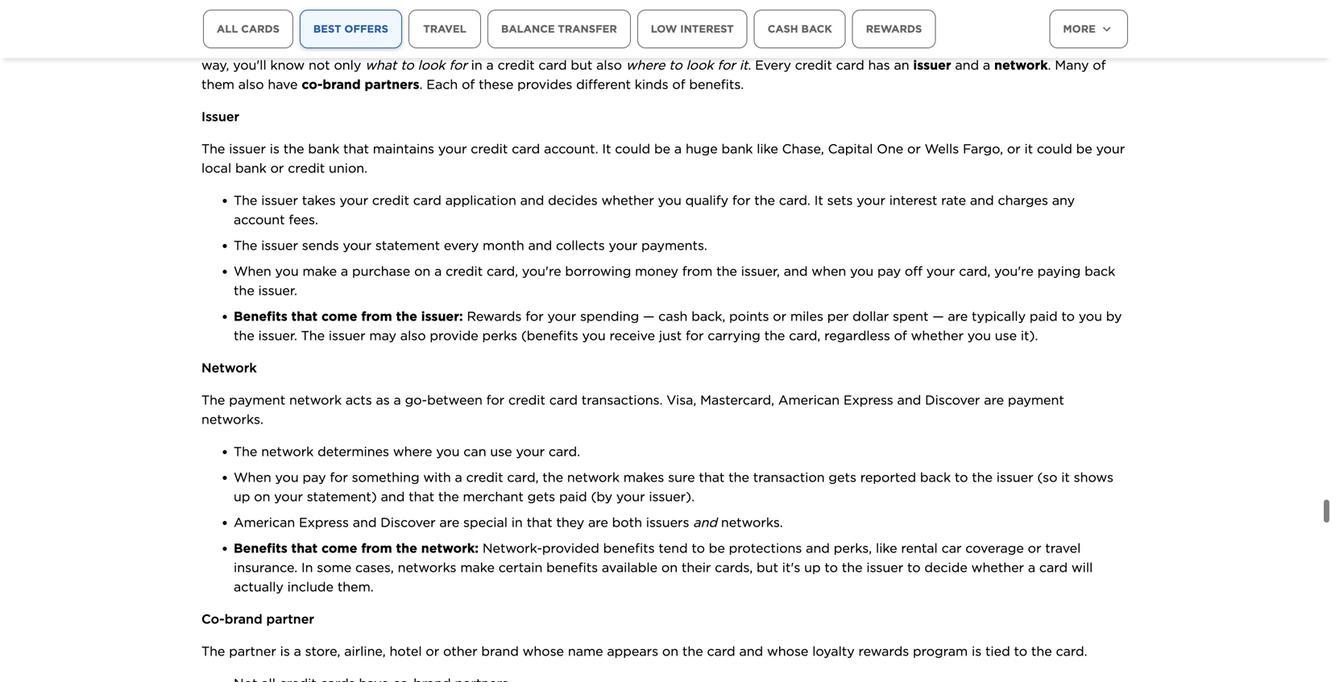 Task type: describe. For each thing, give the bounding box(es) containing it.
credit inside "as you search for the best credit card for your needs, it will help to familiarize yourself with the different types of companies in the industry. that way, you'll know not only"
[[373, 38, 410, 54]]

airline,
[[344, 644, 386, 660]]

2 you're from the left
[[995, 264, 1034, 279]]

credit inside 'the issuer takes your credit card application and decides whether you qualify for the card. it sets your interest rate and charges any account fees.'
[[372, 193, 409, 209]]

when
[[812, 264, 847, 279]]

1 whose from the left
[[523, 644, 564, 660]]

the up network
[[234, 328, 255, 344]]

your inside when you make a purchase on a credit card, you're borrowing money from the issuer, and when you pay off your card, you're paying back the issuer.
[[927, 264, 955, 279]]

as
[[201, 38, 218, 54]]

all
[[217, 22, 238, 35]]

off
[[905, 264, 923, 279]]

issuer. inside when you make a purchase on a credit card, you're borrowing money from the issuer, and when you pay off your card, you're paying back the issuer.
[[258, 283, 297, 299]]

on inside when you make a purchase on a credit card, you're borrowing money from the issuer, and when you pay off your card, you're paying back the issuer.
[[414, 264, 431, 279]]

the up they
[[543, 470, 563, 486]]

pay inside when you pay for something with a credit card, the network makes sure that the transaction gets reported back to the issuer (so it shows up on your statement) and that the merchant gets paid (by your issuer).
[[303, 470, 326, 486]]

issuer).
[[649, 489, 695, 505]]

express inside the payment network acts as a go-between for credit card transactions. visa, mastercard, american express and discover are payment networks.
[[844, 393, 894, 408]]

up inside network-provided benefits tend to be protections and perks, like rental car coverage or travel insurance. in some cases, networks make certain benefits available on their cards, but it's up to the issuer to decide whether a card will actually include them.
[[804, 560, 821, 576]]

spending
[[580, 309, 639, 325]]

1 horizontal spatial co-
[[478, 2, 505, 21]]

the right "appears"
[[683, 644, 703, 660]]

insurance.
[[234, 560, 298, 576]]

carrying
[[708, 328, 761, 344]]

issuer:
[[421, 309, 463, 325]]

when for up
[[234, 470, 271, 486]]

to inside the rewards for your spending — cash back, points or miles per dollar spent — are typically paid to you by the issuer. the issuer may also provide perks (benefits you receive just for carrying the card, regardless of whether you use it).
[[1062, 309, 1075, 325]]

1 horizontal spatial bank
[[308, 141, 339, 157]]

all cards link
[[203, 10, 293, 48]]

merchant
[[463, 489, 524, 505]]

the left industry.
[[1015, 38, 1036, 54]]

a inside the issuer is the bank that maintains your credit card account. it could be a huge bank like chase, capital one or wells fargo, or it could be your local bank or credit union.
[[675, 141, 682, 157]]

1 vertical spatial where
[[393, 444, 432, 460]]

and inside when you pay for something with a credit card, the network makes sure that the transaction gets reported back to the issuer (so it shows up on your statement) and that the merchant gets paid (by your issuer).
[[381, 489, 405, 505]]

know
[[270, 57, 305, 73]]

paying
[[1038, 264, 1081, 279]]

or inside network-provided benefits tend to be protections and perks, like rental car coverage or travel insurance. in some cases, networks make certain benefits available on their cards, but it's up to the issuer to decide whether a card will actually include them.
[[1028, 541, 1042, 557]]

credit up the takes
[[288, 161, 325, 176]]

is for a
[[280, 644, 290, 660]]

0 horizontal spatial in
[[471, 57, 483, 73]]

. inside the . many of them also have
[[1048, 57, 1051, 73]]

to up their
[[692, 541, 705, 557]]

and inside the payment network acts as a go-between for credit card transactions. visa, mastercard, american express and discover are payment networks.
[[898, 393, 921, 408]]

1 horizontal spatial where
[[626, 57, 665, 73]]

decide
[[925, 560, 968, 576]]

all cards
[[217, 22, 280, 35]]

0 horizontal spatial different
[[576, 77, 631, 92]]

for down "back,"
[[686, 328, 704, 344]]

it inside when you pay for something with a credit card, the network makes sure that the transaction gets reported back to the issuer (so it shows up on your statement) and that the merchant gets paid (by your issuer).
[[1062, 470, 1070, 486]]

it down yourself
[[740, 57, 748, 73]]

coverage
[[966, 541, 1024, 557]]

that down something
[[409, 489, 435, 505]]

card, inside the rewards for your spending — cash back, points or miles per dollar spent — are typically paid to you by the issuer. the issuer may also provide perks (benefits you receive just for carrying the card, regardless of whether you use it).
[[789, 328, 821, 344]]

0 vertical spatial gets
[[829, 470, 857, 486]]

card, up typically
[[959, 264, 991, 279]]

issuer inside 'the issuer takes your credit card application and decides whether you qualify for the card. it sets your interest rate and charges any account fees.'
[[261, 193, 298, 209]]

card, down the month
[[487, 264, 518, 279]]

also inside the . many of them also have
[[238, 77, 264, 92]]

of inside the rewards for your spending — cash back, points or miles per dollar spent — are typically paid to you by the issuer. the issuer may also provide perks (benefits you receive just for carrying the card, regardless of whether you use it).
[[894, 328, 907, 344]]

best offers link
[[300, 10, 402, 48]]

american express and discover are special in that they are both issuers and networks.
[[234, 515, 783, 531]]

that down sends
[[291, 309, 318, 325]]

1 vertical spatial use
[[490, 444, 512, 460]]

it inside "as you search for the best credit card for your needs, it will help to familiarize yourself with the different types of companies in the industry. that way, you'll know not only"
[[546, 38, 555, 54]]

these
[[479, 77, 514, 92]]

the down points
[[765, 328, 785, 344]]

program
[[913, 644, 968, 660]]

make inside when you make a purchase on a credit card, you're borrowing money from the issuer, and when you pay off your card, you're paying back the issuer.
[[303, 264, 337, 279]]

every
[[755, 57, 791, 73]]

that up the in on the bottom left of page
[[291, 541, 318, 557]]

credit down needs,
[[498, 57, 535, 73]]

back inside when you make a purchase on a credit card, you're borrowing money from the issuer, and when you pay off your card, you're paying back the issuer.
[[1085, 264, 1116, 279]]

other
[[443, 644, 478, 660]]

credit down back
[[795, 57, 832, 73]]

account
[[234, 212, 285, 228]]

what to look for in a credit card but also where to look for it . every credit card has an issuer and a network
[[365, 57, 1048, 73]]

car
[[942, 541, 962, 557]]

rewards
[[859, 644, 909, 660]]

qualify
[[686, 193, 729, 209]]

as you search for the best credit card for your needs, it will help to familiarize yourself with the different types of companies in the industry. that way, you'll know not only
[[201, 38, 1127, 73]]

partners
[[365, 77, 420, 92]]

you inside when you pay for something with a credit card, the network makes sure that the transaction gets reported back to the issuer (so it shows up on your statement) and that the merchant gets paid (by your issuer).
[[275, 470, 299, 486]]

come for your
[[322, 309, 357, 325]]

many
[[1055, 57, 1089, 73]]

miles
[[791, 309, 824, 325]]

more
[[1063, 23, 1096, 35]]

you inside "as you search for the best credit card for your needs, it will help to familiarize yourself with the different types of companies in the industry. that way, you'll know not only"
[[222, 38, 245, 54]]

paid inside when you pay for something with a credit card, the network makes sure that the transaction gets reported back to the issuer (so it shows up on your statement) and that the merchant gets paid (by your issuer).
[[559, 489, 587, 505]]

it inside the issuer is the bank that maintains your credit card account. it could be a huge bank like chase, capital one or wells fargo, or it could be your local bank or credit union.
[[602, 141, 611, 157]]

make inside network-provided benefits tend to be protections and perks, like rental car coverage or travel insurance. in some cases, networks make certain benefits available on their cards, but it's up to the issuer to decide whether a card will actually include them.
[[460, 560, 495, 576]]

from for the issuer sends your statement every month and collects your payments.
[[361, 309, 392, 325]]

application
[[445, 193, 516, 209]]

account.
[[544, 141, 598, 157]]

1 vertical spatial benefits
[[547, 560, 598, 576]]

for down yourself
[[718, 57, 736, 73]]

rental
[[901, 541, 938, 557]]

rate
[[942, 193, 966, 209]]

your inside the rewards for your spending — cash back, points or miles per dollar spent — are typically paid to you by the issuer. the issuer may also provide perks (benefits you receive just for carrying the card, regardless of whether you use it).
[[548, 309, 576, 325]]

from for when you pay for something with a credit card, the network makes sure that the transaction gets reported back to the issuer (so it shows up on your statement) and that the merchant gets paid (by your issuer).
[[361, 541, 392, 557]]

product offers quick filters tab list
[[203, 10, 995, 93]]

low interest link
[[637, 10, 748, 48]]

has
[[868, 57, 890, 73]]

whether inside 'the issuer takes your credit card application and decides whether you qualify for the card. it sets your interest rate and charges any account fees.'
[[602, 193, 654, 209]]

1 vertical spatial co-
[[302, 77, 323, 92]]

it's
[[782, 560, 801, 576]]

you inside 'the issuer takes your credit card application and decides whether you qualify for the card. it sets your interest rate and charges any account fees.'
[[658, 193, 682, 209]]

credit
[[201, 2, 252, 21]]

them
[[201, 77, 235, 92]]

can
[[464, 444, 486, 460]]

charges
[[998, 193, 1049, 209]]

and inside when you make a purchase on a credit card, you're borrowing money from the issuer, and when you pay off your card, you're paying back the issuer.
[[784, 264, 808, 279]]

the left transaction
[[729, 470, 750, 486]]

1 vertical spatial express
[[299, 515, 349, 531]]

payments.
[[642, 238, 708, 254]]

2 horizontal spatial also
[[597, 57, 622, 73]]

benefits for network-provided benefits tend to be protections and perks, like rental car coverage or travel insurance. in some cases, networks make certain benefits available on their cards, but it's up to the issuer to decide whether a card will actually include them.
[[234, 541, 288, 557]]

the issuer sends your statement every month and collects your payments.
[[234, 238, 708, 254]]

1 vertical spatial card.
[[549, 444, 580, 460]]

that right sure
[[699, 470, 725, 486]]

it inside the issuer is the bank that maintains your credit card account. it could be a huge bank like chase, capital one or wells fargo, or it could be your local bank or credit union.
[[1025, 141, 1033, 157]]

1 — from the left
[[643, 309, 655, 325]]

cards,
[[715, 560, 753, 576]]

card. inside 'the issuer takes your credit card application and decides whether you qualify for the card. it sets your interest rate and charges any account fees.'
[[779, 193, 811, 209]]

or right fargo,
[[1007, 141, 1021, 157]]

is for the
[[270, 141, 280, 157]]

of right kinds
[[672, 77, 686, 92]]

card, inside when you pay for something with a credit card, the network makes sure that the transaction gets reported back to the issuer (so it shows up on your statement) and that the merchant gets paid (by your issuer).
[[507, 470, 539, 486]]

on inside when you pay for something with a credit card, the network makes sure that the transaction gets reported back to the issuer (so it shows up on your statement) and that the merchant gets paid (by your issuer).
[[254, 489, 270, 505]]

come for for
[[322, 541, 357, 557]]

back inside when you pay for something with a credit card, the network makes sure that the transaction gets reported back to the issuer (so it shows up on your statement) and that the merchant gets paid (by your issuer).
[[920, 470, 951, 486]]

network-provided benefits tend to be protections and perks, like rental car coverage or travel insurance. in some cases, networks make certain benefits available on their cards, but it's up to the issuer to decide whether a card will actually include them.
[[234, 541, 1093, 595]]

of right each
[[462, 77, 475, 92]]

brands
[[505, 2, 561, 21]]

a inside when you pay for something with a credit card, the network makes sure that the transaction gets reported back to the issuer (so it shows up on your statement) and that the merchant gets paid (by your issuer).
[[455, 470, 462, 486]]

special
[[463, 515, 508, 531]]

search
[[249, 38, 291, 54]]

tied
[[986, 644, 1010, 660]]

issuer down account
[[261, 238, 298, 254]]

shows
[[1074, 470, 1114, 486]]

issuer
[[201, 109, 239, 125]]

to up partners
[[401, 57, 414, 73]]

the left network: at the left
[[396, 541, 417, 557]]

sets
[[827, 193, 853, 209]]

issuer inside the rewards for your spending — cash back, points or miles per dollar spent — are typically paid to you by the issuer. the issuer may also provide perks (benefits you receive just for carrying the card, regardless of whether you use it).
[[329, 328, 366, 344]]

a inside the payment network acts as a go-between for credit card transactions. visa, mastercard, american express and discover are payment networks.
[[394, 393, 401, 408]]

to inside "as you search for the best credit card for your needs, it will help to familiarize yourself with the different types of companies in the industry. that way, you'll know not only"
[[615, 38, 629, 54]]

it).
[[1021, 328, 1038, 344]]

low
[[651, 22, 677, 35]]

the left issuer,
[[717, 264, 737, 279]]

of inside the . many of them also have
[[1093, 57, 1106, 73]]

for down travel
[[446, 38, 465, 54]]

offers
[[345, 22, 388, 35]]

in inside "as you search for the best credit card for your needs, it will help to familiarize yourself with the different types of companies in the industry. that way, you'll know not only"
[[1000, 38, 1012, 54]]

card inside network-provided benefits tend to be protections and perks, like rental car coverage or travel insurance. in some cases, networks make certain benefits available on their cards, but it's up to the issuer to decide whether a card will actually include them.
[[1040, 560, 1068, 576]]

or right one
[[908, 141, 921, 157]]

dollar
[[853, 309, 889, 325]]

for up not
[[295, 38, 313, 54]]

2 horizontal spatial card.
[[1056, 644, 1088, 660]]

benefits.
[[689, 77, 744, 92]]

the down best
[[317, 38, 338, 54]]

perks,
[[834, 541, 872, 557]]

networks. inside the payment network acts as a go-between for credit card transactions. visa, mastercard, american express and discover are payment networks.
[[201, 412, 263, 428]]

to right tied
[[1014, 644, 1028, 660]]

appears
[[607, 644, 659, 660]]

some
[[317, 560, 352, 576]]

or right hotel on the bottom left
[[426, 644, 439, 660]]

to inside when you pay for something with a credit card, the network makes sure that the transaction gets reported back to the issuer (so it shows up on your statement) and that the merchant gets paid (by your issuer).
[[955, 470, 968, 486]]

card inside the payment network acts as a go-between for credit card transactions. visa, mastercard, american express and discover are payment networks.
[[550, 393, 578, 408]]

the left merchant
[[438, 489, 459, 505]]

0 horizontal spatial american
[[234, 515, 295, 531]]

collects
[[556, 238, 605, 254]]

credit inside the payment network acts as a go-between for credit card transactions. visa, mastercard, american express and discover are payment networks.
[[509, 393, 546, 408]]

the down "cash back"
[[788, 38, 809, 54]]

network left determines
[[261, 444, 314, 460]]

cash back link
[[754, 10, 846, 48]]

month
[[483, 238, 524, 254]]

2 horizontal spatial be
[[1076, 141, 1093, 157]]

pay inside when you make a purchase on a credit card, you're borrowing money from the issuer, and when you pay off your card, you're paying back the issuer.
[[878, 264, 901, 279]]

sends
[[302, 238, 339, 254]]

on inside network-provided benefits tend to be protections and perks, like rental car coverage or travel insurance. in some cases, networks make certain benefits available on their cards, but it's up to the issuer to decide whether a card will actually include them.
[[662, 560, 678, 576]]

with inside "as you search for the best credit card for your needs, it will help to familiarize yourself with the different types of companies in the industry. that way, you'll know not only"
[[756, 38, 784, 54]]

an
[[894, 57, 910, 73]]

in
[[301, 560, 313, 576]]

the for the partner is a store, airline, hotel or other brand whose name appears on the card and whose loyalty rewards program is tied to the card.
[[201, 644, 225, 660]]

rewards for rewards
[[866, 22, 922, 35]]

the right tied
[[1032, 644, 1052, 660]]

travel
[[1046, 541, 1081, 557]]

available
[[602, 560, 658, 576]]

0 horizontal spatial discover
[[381, 515, 436, 531]]

something
[[352, 470, 420, 486]]

for up '(benefits' at left
[[526, 309, 544, 325]]

0 horizontal spatial gets
[[528, 489, 555, 505]]

fees.
[[289, 212, 318, 228]]

provide
[[430, 328, 479, 344]]

on right "appears"
[[662, 644, 679, 660]]

issuer. inside the rewards for your spending — cash back, points or miles per dollar spent — are typically paid to you by the issuer. the issuer may also provide perks (benefits you receive just for carrying the card, regardless of whether you use it).
[[258, 328, 297, 344]]

per
[[828, 309, 849, 325]]

benefits for rewards for your spending — cash back, points or miles per dollar spent — are typically paid to you by the issuer. the issuer may also provide perks (benefits you receive just for carrying the card, regardless of whether you use it).
[[234, 309, 288, 325]]

statement
[[376, 238, 440, 254]]

for inside when you pay for something with a credit card, the network makes sure that the transaction gets reported back to the issuer (so it shows up on your statement) and that the merchant gets paid (by your issuer).
[[330, 470, 348, 486]]

provides
[[518, 77, 573, 92]]

back,
[[692, 309, 726, 325]]

it inside 'the issuer takes your credit card application and decides whether you qualify for the card. it sets your interest rate and charges any account fees.'
[[815, 193, 824, 209]]

2 horizontal spatial is
[[972, 644, 982, 660]]

back
[[802, 22, 832, 35]]

help
[[584, 38, 611, 54]]

maintains
[[373, 141, 434, 157]]

regardless
[[825, 328, 890, 344]]

2 — from the left
[[933, 309, 944, 325]]

for up each
[[449, 57, 467, 73]]

(by
[[591, 489, 613, 505]]

them.
[[338, 580, 374, 595]]

companies
[[927, 38, 996, 54]]

1 you're from the left
[[522, 264, 561, 279]]



Task type: vqa. For each thing, say whether or not it's contained in the screenshot.
makes
yes



Task type: locate. For each thing, give the bounding box(es) containing it.
use inside the rewards for your spending — cash back, points or miles per dollar spent — are typically paid to you by the issuer. the issuer may also provide perks (benefits you receive just for carrying the card, regardless of whether you use it).
[[995, 328, 1017, 344]]

is inside the issuer is the bank that maintains your credit card account. it could be a huge bank like chase, capital one or wells fargo, or it could be your local bank or credit union.
[[270, 141, 280, 157]]

back right reported
[[920, 470, 951, 486]]

low interest
[[651, 22, 734, 35]]

0 horizontal spatial where
[[393, 444, 432, 460]]

every
[[444, 238, 479, 254]]

determines
[[318, 444, 389, 460]]

network down industry.
[[995, 57, 1048, 73]]

travel
[[423, 22, 466, 35]]

also down you'll
[[238, 77, 264, 92]]

— left cash
[[643, 309, 655, 325]]

like left chase,
[[757, 141, 778, 157]]

actually
[[234, 580, 284, 595]]

1 vertical spatial come
[[322, 541, 357, 557]]

rewards inside the rewards for your spending — cash back, points or miles per dollar spent — are typically paid to you by the issuer. the issuer may also provide perks (benefits you receive just for carrying the card, regardless of whether you use it).
[[467, 309, 522, 325]]

1 vertical spatial it
[[815, 193, 824, 209]]

issuer down perks,
[[867, 560, 904, 576]]

where up something
[[393, 444, 432, 460]]

as
[[376, 393, 390, 408]]

0 horizontal spatial is
[[270, 141, 280, 157]]

benefits
[[234, 309, 288, 325], [234, 541, 288, 557]]

0 horizontal spatial back
[[920, 470, 951, 486]]

your
[[468, 38, 497, 54], [438, 141, 467, 157], [1097, 141, 1125, 157], [340, 193, 368, 209], [857, 193, 886, 209], [343, 238, 372, 254], [609, 238, 638, 254], [927, 264, 955, 279], [548, 309, 576, 325], [516, 444, 545, 460], [274, 489, 303, 505], [616, 489, 645, 505]]

0 horizontal spatial card.
[[549, 444, 580, 460]]

0 vertical spatial from
[[683, 264, 713, 279]]

card inside 'the issuer takes your credit card application and decides whether you qualify for the card. it sets your interest rate and charges any account fees.'
[[413, 193, 442, 209]]

1 vertical spatial whether
[[911, 328, 964, 344]]

0 vertical spatial benefits
[[603, 541, 655, 557]]

the for the issuer takes your credit card application and decides whether you qualify for the card. it sets your interest rate and charges any account fees.
[[234, 193, 257, 209]]

0 vertical spatial where
[[626, 57, 665, 73]]

whether down the issuer is the bank that maintains your credit card account. it could be a huge bank like chase, capital one or wells fargo, or it could be your local bank or credit union.
[[602, 193, 654, 209]]

issuers,
[[298, 2, 358, 21]]

rewards for rewards for your spending — cash back, points or miles per dollar spent — are typically paid to you by the issuer. the issuer may also provide perks (benefits you receive just for carrying the card, regardless of whether you use it).
[[467, 309, 522, 325]]

you're down the month
[[522, 264, 561, 279]]

0 vertical spatial partner
[[266, 612, 314, 628]]

different inside "as you search for the best credit card for your needs, it will help to familiarize yourself with the different types of companies in the industry. that way, you'll know not only"
[[812, 38, 867, 54]]

1 vertical spatial in
[[471, 57, 483, 73]]

credit up the what
[[373, 38, 410, 54]]

up up insurance.
[[234, 489, 250, 505]]

best
[[313, 22, 341, 35]]

card inside "as you search for the best credit card for your needs, it will help to familiarize yourself with the different types of companies in the industry. that way, you'll know not only"
[[414, 38, 443, 54]]

cards
[[241, 22, 280, 35]]

look up the benefits.
[[686, 57, 714, 73]]

the inside 'the issuer takes your credit card application and decides whether you qualify for the card. it sets your interest rate and charges any account fees.'
[[755, 193, 775, 209]]

union.
[[329, 161, 368, 176]]

2 benefits from the top
[[234, 541, 288, 557]]

sure
[[668, 470, 695, 486]]

networks inside network-provided benefits tend to be protections and perks, like rental car coverage or travel insurance. in some cases, networks make certain benefits available on their cards, but it's up to the issuer to decide whether a card will actually include them.
[[398, 560, 457, 576]]

credit inside when you pay for something with a credit card, the network makes sure that the transaction gets reported back to the issuer (so it shows up on your statement) and that the merchant gets paid (by your issuer).
[[466, 470, 503, 486]]

0 horizontal spatial up
[[234, 489, 250, 505]]

card. right tied
[[1056, 644, 1088, 660]]

are inside the rewards for your spending — cash back, points or miles per dollar spent — are typically paid to you by the issuer. the issuer may also provide perks (benefits you receive just for carrying the card, regardless of whether you use it).
[[948, 309, 968, 325]]

and inside network-provided benefits tend to be protections and perks, like rental car coverage or travel insurance. in some cases, networks make certain benefits available on their cards, but it's up to the issuer to decide whether a card will actually include them.
[[806, 541, 830, 557]]

benefits up insurance.
[[234, 541, 288, 557]]

1 vertical spatial networks.
[[721, 515, 783, 531]]

co-
[[201, 612, 225, 628]]

whether inside the rewards for your spending — cash back, points or miles per dollar spent — are typically paid to you by the issuer. the issuer may also provide perks (benefits you receive just for carrying the card, regardless of whether you use it).
[[911, 328, 964, 344]]

1 vertical spatial partner
[[229, 644, 276, 660]]

0 vertical spatial back
[[1085, 264, 1116, 279]]

of right types at the top right
[[910, 38, 923, 54]]

it left sets
[[815, 193, 824, 209]]

2 vertical spatial whether
[[972, 560, 1024, 576]]

1 horizontal spatial it
[[815, 193, 824, 209]]

like
[[757, 141, 778, 157], [876, 541, 898, 557]]

0 horizontal spatial also
[[238, 77, 264, 92]]

the network determines where you can use your card.
[[234, 444, 580, 460]]

for inside the payment network acts as a go-between for credit card transactions. visa, mastercard, american express and discover are payment networks.
[[487, 393, 505, 408]]

networks. down network
[[201, 412, 263, 428]]

use down typically
[[995, 328, 1017, 344]]

could
[[615, 141, 651, 157], [1037, 141, 1073, 157]]

0 vertical spatial card.
[[779, 193, 811, 209]]

whose left loyalty
[[767, 644, 809, 660]]

1 horizontal spatial american
[[778, 393, 840, 408]]

reported
[[861, 470, 917, 486]]

1 horizontal spatial networks.
[[721, 515, 783, 531]]

credit card issuers, networks and co-brands
[[201, 2, 561, 21]]

0 horizontal spatial co-
[[302, 77, 323, 92]]

will inside network-provided benefits tend to be protections and perks, like rental car coverage or travel insurance. in some cases, networks make certain benefits available on their cards, but it's up to the issuer to decide whether a card will actually include them.
[[1072, 560, 1093, 576]]

1 horizontal spatial .
[[748, 57, 751, 73]]

credit up application
[[471, 141, 508, 157]]

your inside "as you search for the best credit card for your needs, it will help to familiarize yourself with the different types of companies in the industry. that way, you'll know not only"
[[468, 38, 497, 54]]

card, up merchant
[[507, 470, 539, 486]]

is left tied
[[972, 644, 982, 660]]

whose
[[523, 644, 564, 660], [767, 644, 809, 660]]

brand down actually
[[225, 612, 263, 628]]

in right companies
[[1000, 38, 1012, 54]]

it
[[602, 141, 611, 157], [815, 193, 824, 209]]

to left by
[[1062, 309, 1075, 325]]

like inside network-provided benefits tend to be protections and perks, like rental car coverage or travel insurance. in some cases, networks make certain benefits available on their cards, but it's up to the issuer to decide whether a card will actually include them.
[[876, 541, 898, 557]]

discover inside the payment network acts as a go-between for credit card transactions. visa, mastercard, american express and discover are payment networks.
[[925, 393, 980, 408]]

points
[[729, 309, 769, 325]]

0 horizontal spatial be
[[654, 141, 671, 157]]

when you pay for something with a credit card, the network makes sure that the transaction gets reported back to the issuer (so it shows up on your statement) and that the merchant gets paid (by your issuer).
[[234, 470, 1114, 505]]

0 vertical spatial discover
[[925, 393, 980, 408]]

the issuer takes your credit card application and decides whether you qualify for the card. it sets your interest rate and charges any account fees.
[[234, 193, 1075, 228]]

from up the may
[[361, 309, 392, 325]]

1 horizontal spatial express
[[844, 393, 894, 408]]

could right account.
[[615, 141, 651, 157]]

0 vertical spatial benefits
[[234, 309, 288, 325]]

0 vertical spatial make
[[303, 264, 337, 279]]

2 when from the top
[[234, 470, 271, 486]]

issuer right an
[[913, 57, 952, 73]]

certain
[[499, 560, 543, 576]]

0 vertical spatial networks.
[[201, 412, 263, 428]]

store,
[[305, 644, 340, 660]]

2 could from the left
[[1037, 141, 1073, 157]]

issuer inside network-provided benefits tend to be protections and perks, like rental car coverage or travel insurance. in some cases, networks make certain benefits available on their cards, but it's up to the issuer to decide whether a card will actually include them.
[[867, 560, 904, 576]]

for right between
[[487, 393, 505, 408]]

from up "cases,"
[[361, 541, 392, 557]]

paid up it).
[[1030, 309, 1058, 325]]

it right account.
[[602, 141, 611, 157]]

card.
[[779, 193, 811, 209], [549, 444, 580, 460], [1056, 644, 1088, 660]]

or up account
[[270, 161, 284, 176]]

1 horizontal spatial also
[[400, 328, 426, 344]]

2 come from the top
[[322, 541, 357, 557]]

credit down every
[[446, 264, 483, 279]]

pay up statement)
[[303, 470, 326, 486]]

will inside "as you search for the best credit card for your needs, it will help to familiarize yourself with the different types of companies in the industry. that way, you'll know not only"
[[559, 38, 580, 54]]

like inside the issuer is the bank that maintains your credit card account. it could be a huge bank like chase, capital one or wells fargo, or it could be your local bank or credit union.
[[757, 141, 778, 157]]

come down purchase
[[322, 309, 357, 325]]

0 horizontal spatial you're
[[522, 264, 561, 279]]

1 horizontal spatial up
[[804, 560, 821, 576]]

up right it's
[[804, 560, 821, 576]]

1 horizontal spatial whose
[[767, 644, 809, 660]]

network up the (by at the left of the page
[[567, 470, 620, 486]]

2 vertical spatial brand
[[481, 644, 519, 660]]

0 horizontal spatial whose
[[523, 644, 564, 660]]

0 horizontal spatial but
[[571, 57, 593, 73]]

issuer left '(so'
[[997, 470, 1034, 486]]

cash back
[[768, 22, 832, 35]]

the for the network determines where you can use your card.
[[234, 444, 257, 460]]

purchase
[[352, 264, 410, 279]]

of inside "as you search for the best credit card for your needs, it will help to familiarize yourself with the different types of companies in the industry. that way, you'll know not only"
[[910, 38, 923, 54]]

1 vertical spatial but
[[757, 560, 779, 576]]

in up network-
[[512, 515, 523, 531]]

for inside 'the issuer takes your credit card application and decides whether you qualify for the card. it sets your interest rate and charges any account fees.'
[[733, 193, 751, 209]]

0 vertical spatial issuer.
[[258, 283, 297, 299]]

acts
[[346, 393, 372, 408]]

with up every
[[756, 38, 784, 54]]

payment
[[229, 393, 285, 408], [1008, 393, 1065, 408]]

rewards for your spending — cash back, points or miles per dollar spent — are typically paid to you by the issuer. the issuer may also provide perks (benefits you receive just for carrying the card, regardless of whether you use it).
[[234, 309, 1122, 344]]

but inside network-provided benefits tend to be protections and perks, like rental car coverage or travel insurance. in some cases, networks make certain benefits available on their cards, but it's up to the issuer to decide whether a card will actually include them.
[[757, 560, 779, 576]]

1 horizontal spatial you're
[[995, 264, 1034, 279]]

when for the
[[234, 264, 271, 279]]

on
[[414, 264, 431, 279], [254, 489, 270, 505], [662, 560, 678, 576], [662, 644, 679, 660]]

1 horizontal spatial card.
[[779, 193, 811, 209]]

both
[[612, 515, 642, 531]]

credit
[[373, 38, 410, 54], [498, 57, 535, 73], [795, 57, 832, 73], [471, 141, 508, 157], [288, 161, 325, 176], [372, 193, 409, 209], [446, 264, 483, 279], [509, 393, 546, 408], [466, 470, 503, 486]]

1 horizontal spatial rewards
[[866, 22, 922, 35]]

name
[[568, 644, 603, 660]]

1 vertical spatial up
[[804, 560, 821, 576]]

1 vertical spatial rewards
[[467, 309, 522, 325]]

issuer up the local
[[229, 141, 266, 157]]

from down payments.
[[683, 264, 713, 279]]

2 horizontal spatial bank
[[722, 141, 753, 157]]

from inside when you make a purchase on a credit card, you're borrowing money from the issuer, and when you pay off your card, you're paying back the issuer.
[[683, 264, 713, 279]]

also inside the rewards for your spending — cash back, points or miles per dollar spent — are typically paid to you by the issuer. the issuer may also provide perks (benefits you receive just for carrying the card, regardless of whether you use it).
[[400, 328, 426, 344]]

or inside the rewards for your spending — cash back, points or miles per dollar spent — are typically paid to you by the issuer. the issuer may also provide perks (benefits you receive just for carrying the card, regardless of whether you use it).
[[773, 309, 787, 325]]

balance transfer link
[[488, 10, 631, 48]]

to down familiarize
[[669, 57, 683, 73]]

in up these
[[471, 57, 483, 73]]

they
[[556, 515, 585, 531]]

to
[[615, 38, 629, 54], [401, 57, 414, 73], [669, 57, 683, 73], [1062, 309, 1075, 325], [955, 470, 968, 486], [692, 541, 705, 557], [825, 560, 838, 576], [908, 560, 921, 576], [1014, 644, 1028, 660]]

card. up they
[[549, 444, 580, 460]]

0 horizontal spatial use
[[490, 444, 512, 460]]

2 horizontal spatial whether
[[972, 560, 1024, 576]]

could up any
[[1037, 141, 1073, 157]]

the down account
[[234, 283, 255, 299]]

visa,
[[667, 393, 697, 408]]

the inside the issuer is the bank that maintains your credit card account. it could be a huge bank like chase, capital one or wells fargo, or it could be your local bank or credit union.
[[284, 141, 304, 157]]

2 whose from the left
[[767, 644, 809, 660]]

it down the balance transfer
[[546, 38, 555, 54]]

on down statement
[[414, 264, 431, 279]]

0 vertical spatial different
[[812, 38, 867, 54]]

1 issuer. from the top
[[258, 283, 297, 299]]

0 horizontal spatial like
[[757, 141, 778, 157]]

way,
[[201, 57, 229, 73]]

also right the may
[[400, 328, 426, 344]]

issuer,
[[741, 264, 780, 279]]

use right can
[[490, 444, 512, 460]]

benefits up "available"
[[603, 541, 655, 557]]

1 vertical spatial like
[[876, 541, 898, 557]]

express down statement)
[[299, 515, 349, 531]]

network inside when you pay for something with a credit card, the network makes sure that the transaction gets reported back to the issuer (so it shows up on your statement) and that the merchant gets paid (by your issuer).
[[567, 470, 620, 486]]

with inside when you pay for something with a credit card, the network makes sure that the transaction gets reported back to the issuer (so it shows up on your statement) and that the merchant gets paid (by your issuer).
[[423, 470, 451, 486]]

when inside when you make a purchase on a credit card, you're borrowing money from the issuer, and when you pay off your card, you're paying back the issuer.
[[234, 264, 271, 279]]

are inside the payment network acts as a go-between for credit card transactions. visa, mastercard, american express and discover are payment networks.
[[984, 393, 1004, 408]]

1 vertical spatial issuer.
[[258, 328, 297, 344]]

be
[[654, 141, 671, 157], [1076, 141, 1093, 157], [709, 541, 725, 557]]

spent
[[893, 309, 929, 325]]

just
[[659, 328, 682, 344]]

that
[[343, 141, 369, 157], [291, 309, 318, 325], [699, 470, 725, 486], [409, 489, 435, 505], [527, 515, 553, 531], [291, 541, 318, 557]]

the issuer is the bank that maintains your credit card account. it could be a huge bank like chase, capital one or wells fargo, or it could be your local bank or credit union.
[[201, 141, 1125, 176]]

american inside the payment network acts as a go-between for credit card transactions. visa, mastercard, american express and discover are payment networks.
[[778, 393, 840, 408]]

receive
[[610, 328, 655, 344]]

— right spent
[[933, 309, 944, 325]]

1 vertical spatial when
[[234, 470, 271, 486]]

1 vertical spatial make
[[460, 560, 495, 576]]

back right paying
[[1085, 264, 1116, 279]]

0 vertical spatial but
[[571, 57, 593, 73]]

1 when from the top
[[234, 264, 271, 279]]

more button
[[1050, 10, 1128, 48]]

industry.
[[1040, 38, 1094, 54]]

statement)
[[307, 489, 377, 505]]

1 horizontal spatial make
[[460, 560, 495, 576]]

include
[[287, 580, 334, 595]]

1 horizontal spatial payment
[[1008, 393, 1065, 408]]

1 horizontal spatial will
[[1072, 560, 1093, 576]]

back
[[1085, 264, 1116, 279], [920, 470, 951, 486]]

partner down co-brand partner
[[229, 644, 276, 660]]

0 vertical spatial will
[[559, 38, 580, 54]]

their
[[682, 560, 711, 576]]

co- down not
[[302, 77, 323, 92]]

co-brand partners . each of these provides different kinds of benefits.
[[302, 77, 744, 92]]

of down that
[[1093, 57, 1106, 73]]

but down help
[[571, 57, 593, 73]]

. left each
[[420, 77, 423, 92]]

the left '(so'
[[972, 470, 993, 486]]

1 horizontal spatial pay
[[878, 264, 901, 279]]

1 vertical spatial back
[[920, 470, 951, 486]]

what
[[365, 57, 397, 73]]

1 horizontal spatial paid
[[1030, 309, 1058, 325]]

come up some at the left of page
[[322, 541, 357, 557]]

the inside the issuer is the bank that maintains your credit card account. it could be a huge bank like chase, capital one or wells fargo, or it could be your local bank or credit union.
[[201, 141, 225, 157]]

when you make a purchase on a credit card, you're borrowing money from the issuer, and when you pay off your card, you're paying back the issuer.
[[234, 264, 1116, 299]]

1 horizontal spatial be
[[709, 541, 725, 557]]

. many of them also have
[[201, 57, 1106, 92]]

the inside the payment network acts as a go-between for credit card transactions. visa, mastercard, american express and discover are payment networks.
[[201, 393, 225, 408]]

pay left off
[[878, 264, 901, 279]]

payment down it).
[[1008, 393, 1065, 408]]

2 horizontal spatial in
[[1000, 38, 1012, 54]]

1 horizontal spatial use
[[995, 328, 1017, 344]]

chase,
[[782, 141, 824, 157]]

1 could from the left
[[615, 141, 651, 157]]

0 vertical spatial co-
[[478, 2, 505, 21]]

paid up they
[[559, 489, 587, 505]]

issuer inside when you pay for something with a credit card, the network makes sure that the transaction gets reported back to the issuer (so it shows up on your statement) and that the merchant gets paid (by your issuer).
[[997, 470, 1034, 486]]

rewards inside product offers quick filters tab list
[[866, 22, 922, 35]]

but down protections
[[757, 560, 779, 576]]

brand for co-
[[225, 612, 263, 628]]

issuer down benefits that come from the issuer:
[[329, 328, 366, 344]]

brand
[[323, 77, 361, 92], [225, 612, 263, 628], [481, 644, 519, 660]]

1 vertical spatial discover
[[381, 515, 436, 531]]

to down the rental
[[908, 560, 921, 576]]

1 vertical spatial different
[[576, 77, 631, 92]]

0 vertical spatial paid
[[1030, 309, 1058, 325]]

paid inside the rewards for your spending — cash back, points or miles per dollar spent — are typically paid to you by the issuer. the issuer may also provide perks (benefits you receive just for carrying the card, regardless of whether you use it).
[[1030, 309, 1058, 325]]

credit inside when you make a purchase on a credit card, you're borrowing money from the issuer, and when you pay off your card, you're paying back the issuer.
[[446, 264, 483, 279]]

any
[[1052, 193, 1075, 209]]

1 horizontal spatial with
[[756, 38, 784, 54]]

brand down only
[[323, 77, 361, 92]]

0 vertical spatial up
[[234, 489, 250, 505]]

1 vertical spatial brand
[[225, 612, 263, 628]]

0 horizontal spatial .
[[420, 77, 423, 92]]

the for the payment network acts as a go-between for credit card transactions. visa, mastercard, american express and discover are payment networks.
[[201, 393, 225, 408]]

1 horizontal spatial but
[[757, 560, 779, 576]]

whether inside network-provided benefits tend to be protections and perks, like rental car coverage or travel insurance. in some cases, networks make certain benefits available on their cards, but it's up to the issuer to decide whether a card will actually include them.
[[972, 560, 1024, 576]]

2 vertical spatial also
[[400, 328, 426, 344]]

the inside the rewards for your spending — cash back, points or miles per dollar spent — are typically paid to you by the issuer. the issuer may also provide perks (benefits you receive just for carrying the card, regardless of whether you use it).
[[301, 328, 325, 344]]

card inside the issuer is the bank that maintains your credit card account. it could be a huge bank like chase, capital one or wells fargo, or it could be your local bank or credit union.
[[512, 141, 540, 157]]

0 vertical spatial like
[[757, 141, 778, 157]]

the for the issuer sends your statement every month and collects your payments.
[[234, 238, 257, 254]]

to down perks,
[[825, 560, 838, 576]]

the inside network-provided benefits tend to be protections and perks, like rental car coverage or travel insurance. in some cases, networks make certain benefits available on their cards, but it's up to the issuer to decide whether a card will actually include them.
[[842, 560, 863, 576]]

0 horizontal spatial rewards
[[467, 309, 522, 325]]

2 vertical spatial in
[[512, 515, 523, 531]]

paid
[[1030, 309, 1058, 325], [559, 489, 587, 505]]

issuer up account
[[261, 193, 298, 209]]

fargo,
[[963, 141, 1003, 157]]

0 vertical spatial pay
[[878, 264, 901, 279]]

bank right the local
[[235, 161, 267, 176]]

cases,
[[355, 560, 394, 576]]

1 horizontal spatial gets
[[829, 470, 857, 486]]

express
[[844, 393, 894, 408], [299, 515, 349, 531]]

0 vertical spatial networks
[[363, 2, 438, 21]]

of down spent
[[894, 328, 907, 344]]

card
[[257, 2, 293, 21], [414, 38, 443, 54], [539, 57, 567, 73], [836, 57, 865, 73], [512, 141, 540, 157], [413, 193, 442, 209], [550, 393, 578, 408], [1040, 560, 1068, 576], [707, 644, 736, 660]]

1 look from the left
[[418, 57, 445, 73]]

1 vertical spatial networks
[[398, 560, 457, 576]]

whether down spent
[[911, 328, 964, 344]]

0 horizontal spatial networks.
[[201, 412, 263, 428]]

up inside when you pay for something with a credit card, the network makes sure that the transaction gets reported back to the issuer (so it shows up on your statement) and that the merchant gets paid (by your issuer).
[[234, 489, 250, 505]]

the up the may
[[396, 309, 417, 325]]

0 vertical spatial come
[[322, 309, 357, 325]]

0 vertical spatial it
[[602, 141, 611, 157]]

issuer inside the issuer is the bank that maintains your credit card account. it could be a huge bank like chase, capital one or wells fargo, or it could be your local bank or credit union.
[[229, 141, 266, 157]]

0 horizontal spatial with
[[423, 470, 451, 486]]

1 horizontal spatial like
[[876, 541, 898, 557]]

when inside when you pay for something with a credit card, the network makes sure that the transaction gets reported back to the issuer (so it shows up on your statement) and that the merchant gets paid (by your issuer).
[[234, 470, 271, 486]]

be inside network-provided benefits tend to be protections and perks, like rental car coverage or travel insurance. in some cases, networks make certain benefits available on their cards, but it's up to the issuer to decide whether a card will actually include them.
[[709, 541, 725, 557]]

issuer. down account
[[258, 283, 297, 299]]

american up insurance.
[[234, 515, 295, 531]]

2 payment from the left
[[1008, 393, 1065, 408]]

best
[[342, 38, 369, 54]]

interest
[[890, 193, 938, 209]]

0 horizontal spatial look
[[418, 57, 445, 73]]

co- up balance at the left of page
[[478, 2, 505, 21]]

(benefits
[[521, 328, 578, 344]]

decides
[[548, 193, 598, 209]]

the for the issuer is the bank that maintains your credit card account. it could be a huge bank like chase, capital one or wells fargo, or it could be your local bank or credit union.
[[201, 141, 225, 157]]

borrowing
[[565, 264, 631, 279]]

benefits that come from the issuer:
[[234, 309, 463, 325]]

0 horizontal spatial benefits
[[547, 560, 598, 576]]

1 benefits from the top
[[234, 309, 288, 325]]

0 horizontal spatial bank
[[235, 161, 267, 176]]

networks.
[[201, 412, 263, 428], [721, 515, 783, 531]]

balance transfer
[[501, 22, 617, 35]]

will down the balance transfer
[[559, 38, 580, 54]]

1 payment from the left
[[229, 393, 285, 408]]

that left they
[[527, 515, 553, 531]]

network inside the payment network acts as a go-between for credit card transactions. visa, mastercard, american express and discover are payment networks.
[[289, 393, 342, 408]]

the inside 'the issuer takes your credit card application and decides whether you qualify for the card. it sets your interest rate and charges any account fees.'
[[234, 193, 257, 209]]

a inside network-provided benefits tend to be protections and perks, like rental car coverage or travel insurance. in some cases, networks make certain benefits available on their cards, but it's up to the issuer to decide whether a card will actually include them.
[[1028, 560, 1036, 576]]

2 look from the left
[[686, 57, 714, 73]]

0 vertical spatial when
[[234, 264, 271, 279]]

that inside the issuer is the bank that maintains your credit card account. it could be a huge bank like chase, capital one or wells fargo, or it could be your local bank or credit union.
[[343, 141, 369, 157]]

bank up "union."
[[308, 141, 339, 157]]

0 vertical spatial express
[[844, 393, 894, 408]]

1 come from the top
[[322, 309, 357, 325]]

have
[[268, 77, 298, 92]]

whether down coverage
[[972, 560, 1024, 576]]

make down network: at the left
[[460, 560, 495, 576]]

2 issuer. from the top
[[258, 328, 297, 344]]

makes
[[624, 470, 664, 486]]

1 vertical spatial benefits
[[234, 541, 288, 557]]

brand for co-
[[323, 77, 361, 92]]

yourself
[[701, 38, 752, 54]]



